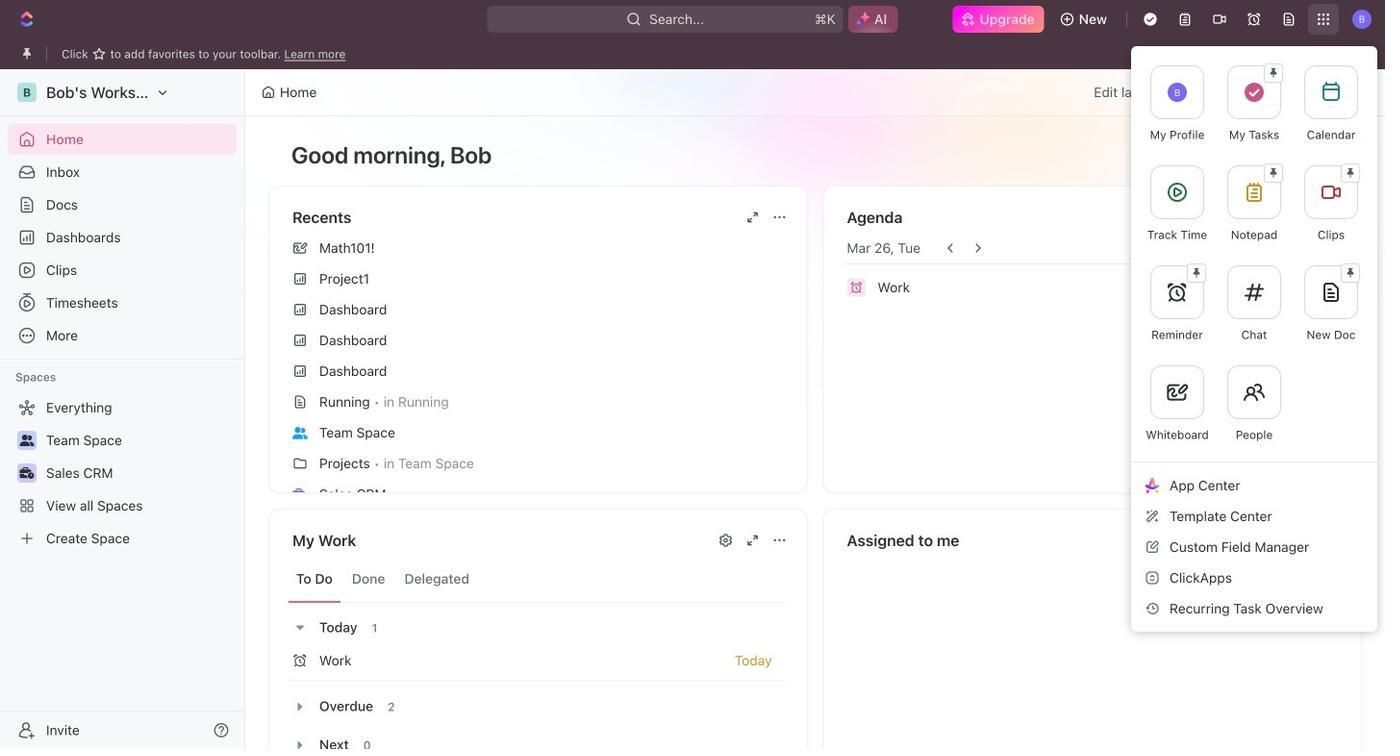Task type: describe. For each thing, give the bounding box(es) containing it.
user group image
[[293, 427, 308, 439]]

sidebar navigation
[[0, 69, 245, 750]]

business time image
[[293, 489, 308, 501]]



Task type: vqa. For each thing, say whether or not it's contained in the screenshot.
tree
yes



Task type: locate. For each thing, give the bounding box(es) containing it.
tree
[[8, 393, 237, 554]]

tree inside sidebar navigation
[[8, 393, 237, 554]]

tab list
[[289, 556, 788, 603]]



